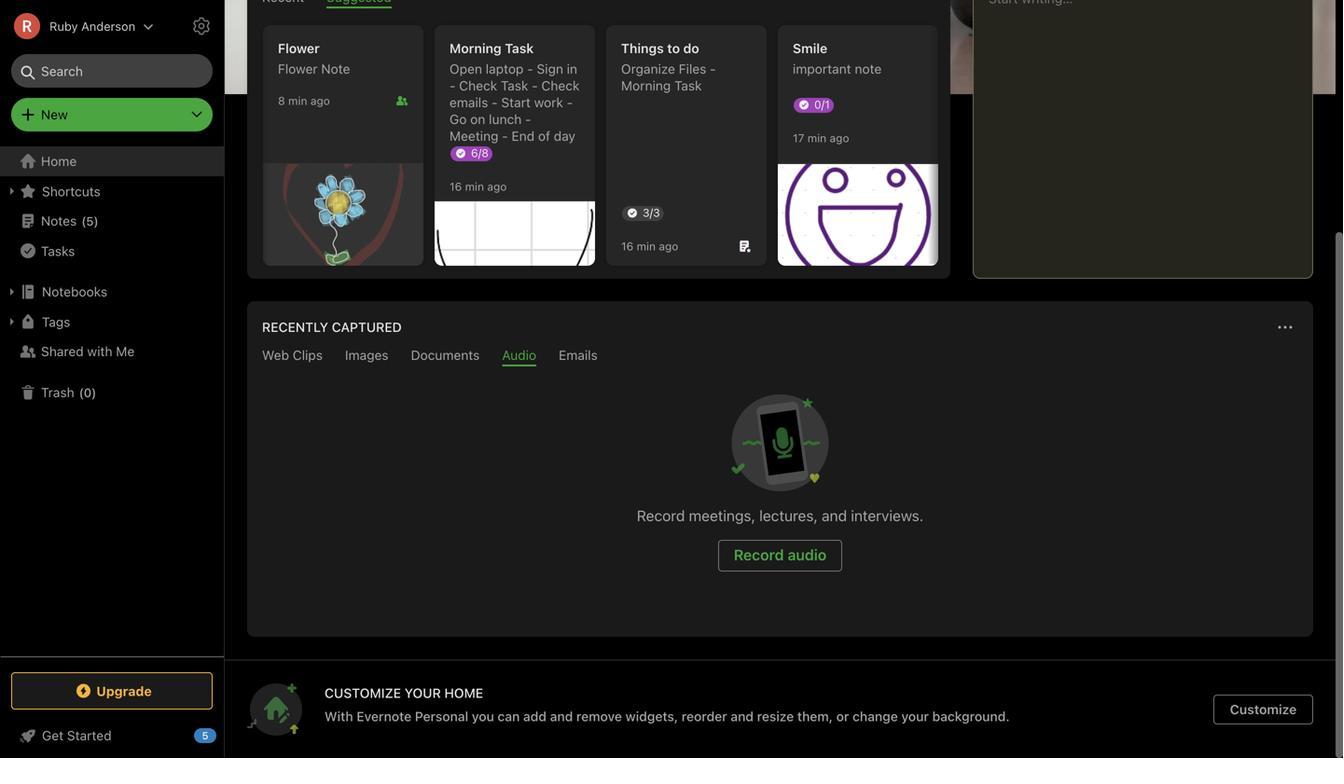 Task type: describe. For each thing, give the bounding box(es) containing it.
sign
[[537, 61, 564, 77]]

0/1
[[815, 98, 830, 111]]

) for notes
[[94, 214, 99, 228]]

meetings,
[[689, 507, 756, 525]]

thumbnail image for flower note
[[263, 164, 424, 266]]

Account field
[[0, 7, 154, 45]]

lunch
[[489, 112, 522, 127]]

open
[[450, 61, 482, 77]]

ruby!
[[385, 19, 432, 41]]

web clips tab
[[262, 348, 323, 367]]

1 vertical spatial customize button
[[1214, 695, 1314, 725]]

ruby
[[49, 19, 78, 33]]

can
[[498, 709, 520, 725]]

recently captured button
[[259, 316, 402, 339]]

- down lunch
[[502, 128, 508, 144]]

click to collapse image
[[217, 724, 231, 747]]

meeting
[[450, 128, 499, 144]]

important
[[793, 61, 852, 77]]

min down 6/8
[[465, 180, 484, 193]]

morning inside the "things to do organize files - morning task"
[[622, 78, 671, 93]]

17 min ago
[[793, 132, 850, 145]]

personal
[[415, 709, 469, 725]]

start
[[501, 95, 531, 110]]

5 inside the help and learning task checklist "field"
[[202, 730, 209, 742]]

ruby anderson
[[49, 19, 135, 33]]

lectures,
[[760, 507, 818, 525]]

with
[[325, 709, 353, 725]]

good afternoon, ruby!
[[247, 19, 432, 41]]

remove
[[577, 709, 622, 725]]

get started
[[42, 728, 112, 744]]

started
[[67, 728, 112, 744]]

emails tab
[[559, 348, 598, 367]]

or
[[837, 709, 850, 725]]

home link
[[0, 147, 224, 176]]

documents tab
[[411, 348, 480, 367]]

8 min ago
[[278, 94, 330, 107]]

of
[[538, 128, 551, 144]]

you
[[472, 709, 494, 725]]

background.
[[933, 709, 1010, 725]]

change
[[853, 709, 899, 725]]

2 tab from the left
[[327, 0, 392, 8]]

- down open
[[450, 78, 456, 93]]

captured
[[332, 320, 402, 335]]

your
[[405, 686, 441, 701]]

task up laptop
[[505, 41, 534, 56]]

end
[[512, 128, 535, 144]]

emails
[[450, 95, 488, 110]]

in
[[567, 61, 578, 77]]

things
[[622, 41, 664, 56]]

and inside audio 'tab panel'
[[822, 507, 848, 525]]

2 flower from the top
[[278, 61, 318, 77]]

tab list for audio 'tab panel'
[[251, 348, 1310, 367]]

web
[[262, 348, 289, 363]]

- inside the "things to do organize files - morning task"
[[710, 61, 716, 77]]

1 vertical spatial customize
[[1231, 702, 1297, 718]]

trash ( 0 )
[[41, 385, 96, 400]]

Help and Learning task checklist field
[[0, 721, 224, 751]]

0 vertical spatial customize button
[[1213, 15, 1314, 45]]

shared with me
[[41, 344, 135, 359]]

recently captured
[[262, 320, 402, 335]]

go
[[450, 112, 467, 127]]

trash
[[41, 385, 74, 400]]

your
[[902, 709, 929, 725]]

1 horizontal spatial 16
[[622, 240, 634, 253]]

customize your home with evernote personal you can add and remove widgets, reorder and resize them, or change your background.
[[325, 686, 1010, 725]]

with
[[87, 344, 112, 359]]

8
[[278, 94, 285, 107]]

notes
[[41, 213, 77, 229]]

them,
[[798, 709, 833, 725]]

note
[[321, 61, 350, 77]]

task inside the "things to do organize files - morning task"
[[675, 78, 702, 93]]

record audio button
[[718, 540, 843, 572]]

0 vertical spatial customize
[[1245, 22, 1307, 36]]

1 tab from the left
[[262, 0, 304, 8]]

audio
[[502, 348, 537, 363]]

get
[[42, 728, 64, 744]]

0 horizontal spatial 16 min ago
[[450, 180, 507, 193]]

things to do organize files - morning task
[[622, 41, 716, 93]]

home
[[445, 686, 484, 701]]

widgets,
[[626, 709, 679, 725]]

More actions field
[[1273, 315, 1299, 341]]

shared with me link
[[0, 337, 223, 367]]

evernote
[[357, 709, 412, 725]]

images
[[345, 348, 389, 363]]

1 check from the left
[[459, 78, 498, 93]]



Task type: locate. For each thing, give the bounding box(es) containing it.
1 vertical spatial record
[[734, 546, 784, 564]]

good
[[247, 19, 292, 41]]

clips
[[293, 348, 323, 363]]

work
[[534, 95, 564, 110]]

record for record meetings, lectures, and interviews.
[[637, 507, 685, 525]]

customize
[[325, 686, 401, 701]]

0 horizontal spatial morning
[[450, 41, 502, 56]]

flower
[[278, 41, 320, 56], [278, 61, 318, 77]]

1 horizontal spatial 5
[[202, 730, 209, 742]]

ago down note at the top
[[311, 94, 330, 107]]

audio tab panel
[[247, 367, 1314, 637]]

laptop
[[486, 61, 524, 77]]

- up lunch
[[492, 95, 498, 110]]

2 check from the left
[[542, 78, 580, 93]]

0 vertical spatial morning
[[450, 41, 502, 56]]

task up start
[[501, 78, 529, 93]]

notes ( 5 )
[[41, 213, 99, 229]]

shortcuts button
[[0, 176, 223, 206]]

morning down organize
[[622, 78, 671, 93]]

check down sign
[[542, 78, 580, 93]]

tab up good
[[262, 0, 304, 8]]

- left sign
[[527, 61, 533, 77]]

and
[[822, 507, 848, 525], [550, 709, 573, 725], [731, 709, 754, 725]]

me
[[116, 344, 135, 359]]

1 vertical spatial 16
[[622, 240, 634, 253]]

(
[[81, 214, 86, 228], [79, 386, 84, 400]]

task
[[505, 41, 534, 56], [501, 78, 529, 93], [675, 78, 702, 93]]

0 vertical spatial 5
[[86, 214, 94, 228]]

( right trash in the bottom of the page
[[79, 386, 84, 400]]

thumbnail image for open laptop - sign in - check task - check emails - start work - go on lunch - meeting - end of day
[[435, 202, 595, 266]]

0 horizontal spatial 16
[[450, 180, 462, 193]]

min down 3/3
[[637, 240, 656, 253]]

resize
[[758, 709, 794, 725]]

tree containing home
[[0, 147, 224, 656]]

0 horizontal spatial tab
[[262, 0, 304, 8]]

Search text field
[[24, 54, 200, 88]]

check up emails
[[459, 78, 498, 93]]

( inside the notes ( 5 )
[[81, 214, 86, 228]]

min right 8 on the top left
[[288, 94, 307, 107]]

thumbnail image
[[263, 164, 424, 266], [778, 164, 939, 266], [950, 164, 1111, 266], [435, 202, 595, 266]]

( for notes
[[81, 214, 86, 228]]

tree
[[0, 147, 224, 656]]

16 min ago down 6/8
[[450, 180, 507, 193]]

2 horizontal spatial and
[[822, 507, 848, 525]]

ago down 6/8
[[488, 180, 507, 193]]

ago down 0/1
[[830, 132, 850, 145]]

0 horizontal spatial 5
[[86, 214, 94, 228]]

min right 17
[[808, 132, 827, 145]]

notebooks link
[[0, 277, 223, 307]]

upgrade button
[[11, 673, 213, 710]]

min
[[288, 94, 307, 107], [808, 132, 827, 145], [465, 180, 484, 193], [637, 240, 656, 253]]

0 horizontal spatial and
[[550, 709, 573, 725]]

do
[[684, 41, 700, 56]]

( right notes
[[81, 214, 86, 228]]

web clips
[[262, 348, 323, 363]]

tasks
[[41, 243, 75, 259]]

tab list for suggested tab panel
[[251, 0, 947, 8]]

customize button
[[1213, 15, 1314, 45], [1214, 695, 1314, 725]]

suggested tab panel
[[247, 8, 1298, 279]]

audio tab
[[502, 348, 537, 367]]

record left meetings,
[[637, 507, 685, 525]]

smile important note
[[793, 41, 882, 77]]

more actions image
[[1275, 316, 1297, 339]]

-
[[527, 61, 533, 77], [710, 61, 716, 77], [450, 78, 456, 93], [532, 78, 538, 93], [492, 95, 498, 110], [567, 95, 573, 110], [526, 112, 532, 127], [502, 128, 508, 144]]

and right lectures, at the bottom
[[822, 507, 848, 525]]

tab up good afternoon, ruby!
[[327, 0, 392, 8]]

1 vertical spatial morning
[[622, 78, 671, 93]]

) inside the notes ( 5 )
[[94, 214, 99, 228]]

check
[[459, 78, 498, 93], [542, 78, 580, 93]]

to
[[668, 41, 680, 56]]

1 horizontal spatial check
[[542, 78, 580, 93]]

- up end
[[526, 112, 532, 127]]

new button
[[11, 98, 213, 132]]

emails
[[559, 348, 598, 363]]

and left resize on the right bottom
[[731, 709, 754, 725]]

tasks button
[[0, 236, 223, 266]]

) inside trash ( 0 )
[[92, 386, 96, 400]]

organize
[[622, 61, 676, 77]]

anderson
[[81, 19, 135, 33]]

0 vertical spatial tab list
[[251, 0, 947, 8]]

settings image
[[190, 15, 213, 37]]

afternoon,
[[297, 19, 380, 41]]

2 tab list from the top
[[251, 348, 1310, 367]]

- right files
[[710, 61, 716, 77]]

tab list containing web clips
[[251, 348, 1310, 367]]

morning
[[450, 41, 502, 56], [622, 78, 671, 93]]

0 vertical spatial )
[[94, 214, 99, 228]]

- up work
[[532, 78, 538, 93]]

tab
[[262, 0, 304, 8], [327, 0, 392, 8]]

images tab
[[345, 348, 389, 367]]

1 vertical spatial )
[[92, 386, 96, 400]]

and right add
[[550, 709, 573, 725]]

1 horizontal spatial tab
[[327, 0, 392, 8]]

17
[[793, 132, 805, 145]]

files
[[679, 61, 707, 77]]

note
[[855, 61, 882, 77]]

16 min ago down 3/3
[[622, 240, 679, 253]]

16
[[450, 180, 462, 193], [622, 240, 634, 253]]

shortcuts
[[42, 184, 101, 199]]

expand notebooks image
[[5, 285, 20, 300]]

1 tab list from the top
[[251, 0, 947, 8]]

Start writing… text field
[[989, 0, 1312, 263]]

( inside trash ( 0 )
[[79, 386, 84, 400]]

1 horizontal spatial and
[[731, 709, 754, 725]]

5 inside the notes ( 5 )
[[86, 214, 94, 228]]

0 horizontal spatial check
[[459, 78, 498, 93]]

) right trash in the bottom of the page
[[92, 386, 96, 400]]

1 vertical spatial flower
[[278, 61, 318, 77]]

1 vertical spatial (
[[79, 386, 84, 400]]

- right work
[[567, 95, 573, 110]]

expand tags image
[[5, 315, 20, 329]]

task down files
[[675, 78, 702, 93]]

) for trash
[[92, 386, 96, 400]]

16 min ago
[[450, 180, 507, 193], [622, 240, 679, 253]]

morning task open laptop - sign in - check task - check emails - start work - go on lunch - meeting - end of day
[[450, 41, 580, 144]]

thumbnail image for important note
[[778, 164, 939, 266]]

0 vertical spatial 16
[[450, 180, 462, 193]]

record down the 'record meetings, lectures, and interviews.'
[[734, 546, 784, 564]]

0 vertical spatial record
[[637, 507, 685, 525]]

morning up open
[[450, 41, 502, 56]]

upgrade
[[96, 684, 152, 699]]

1 horizontal spatial morning
[[622, 78, 671, 93]]

0
[[84, 386, 92, 400]]

ago down 3/3
[[659, 240, 679, 253]]

add
[[524, 709, 547, 725]]

1 horizontal spatial record
[[734, 546, 784, 564]]

( for trash
[[79, 386, 84, 400]]

interviews.
[[851, 507, 924, 525]]

audio
[[788, 546, 827, 564]]

day
[[554, 128, 576, 144]]

record inside button
[[734, 546, 784, 564]]

documents
[[411, 348, 480, 363]]

reorder
[[682, 709, 728, 725]]

tags
[[42, 314, 70, 330]]

new
[[41, 107, 68, 122]]

0 vertical spatial (
[[81, 214, 86, 228]]

1 vertical spatial 16 min ago
[[622, 240, 679, 253]]

home
[[41, 154, 77, 169]]

tags button
[[0, 307, 223, 337]]

record for record audio
[[734, 546, 784, 564]]

morning inside morning task open laptop - sign in - check task - check emails - start work - go on lunch - meeting - end of day
[[450, 41, 502, 56]]

shared
[[41, 344, 84, 359]]

1 flower from the top
[[278, 41, 320, 56]]

3/3
[[643, 206, 660, 219]]

notebooks
[[42, 284, 107, 300]]

5 left click to collapse icon
[[202, 730, 209, 742]]

) down shortcuts 'button'
[[94, 214, 99, 228]]

)
[[94, 214, 99, 228], [92, 386, 96, 400]]

5 right notes
[[86, 214, 94, 228]]

smile
[[793, 41, 828, 56]]

1 vertical spatial tab list
[[251, 348, 1310, 367]]

0 horizontal spatial record
[[637, 507, 685, 525]]

record audio
[[734, 546, 827, 564]]

0 vertical spatial flower
[[278, 41, 320, 56]]

1 vertical spatial 5
[[202, 730, 209, 742]]

record meetings, lectures, and interviews.
[[637, 507, 924, 525]]

tab list
[[251, 0, 947, 8], [251, 348, 1310, 367]]

flower flower note
[[278, 41, 350, 77]]

None search field
[[24, 54, 200, 88]]

1 horizontal spatial 16 min ago
[[622, 240, 679, 253]]

recently
[[262, 320, 329, 335]]

5
[[86, 214, 94, 228], [202, 730, 209, 742]]

0 vertical spatial 16 min ago
[[450, 180, 507, 193]]



Task type: vqa. For each thing, say whether or not it's contained in the screenshot.
bottom nov 14
no



